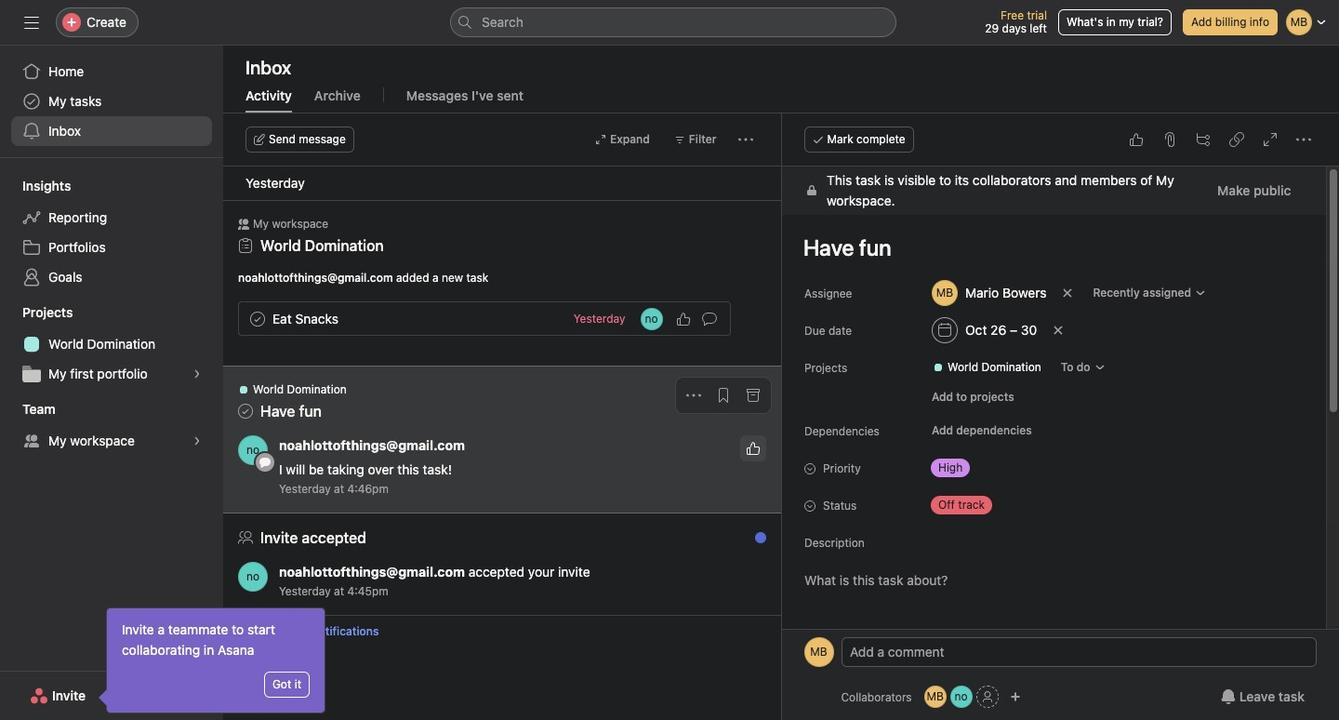 Task type: describe. For each thing, give the bounding box(es) containing it.
domination inside projects element
[[87, 336, 156, 352]]

world domination inside projects element
[[48, 336, 156, 352]]

world inside main content
[[948, 360, 979, 374]]

domination inside have fun dialog
[[982, 360, 1041, 374]]

my tasks link
[[11, 87, 212, 116]]

messages i've sent link
[[406, 87, 524, 113]]

world up have fun
[[253, 382, 284, 396]]

this
[[398, 462, 420, 477]]

filter
[[689, 132, 717, 146]]

archive link
[[314, 87, 361, 113]]

add to projects button
[[924, 384, 1023, 410]]

0 likes. click to like this task image
[[746, 441, 761, 456]]

home link
[[11, 57, 212, 87]]

add subtask image
[[1197, 132, 1212, 147]]

leave task
[[1240, 689, 1306, 704]]

1 horizontal spatial mb button
[[925, 686, 947, 708]]

its
[[955, 172, 969, 188]]

more actions image
[[738, 132, 753, 147]]

off track button
[[924, 492, 1035, 518]]

no for the no button in have fun dialog
[[955, 690, 968, 703]]

mb for mb "button" to the left
[[811, 645, 828, 659]]

add billing info button
[[1184, 9, 1279, 35]]

29
[[986, 21, 1000, 35]]

no button right the yesterday button
[[641, 308, 663, 330]]

archive notification image
[[746, 535, 761, 550]]

insights element
[[0, 169, 223, 296]]

in inside what's in my trial? button
[[1107, 15, 1116, 29]]

add to bookmarks image
[[716, 388, 731, 403]]

my first portfolio
[[48, 366, 148, 382]]

insights button
[[0, 177, 71, 195]]

add for add billing info
[[1192, 15, 1213, 29]]

days
[[1003, 21, 1027, 35]]

invite a teammate to start collaborating in asana got it
[[122, 622, 301, 691]]

copy task link image
[[1230, 132, 1245, 147]]

free
[[1001, 8, 1025, 22]]

noahlottofthings@gmail.com i will be taking over this task! yesterday at 4:46pm
[[279, 437, 465, 496]]

no for the no button on top of "start"
[[247, 569, 260, 583]]

recently assigned button
[[1085, 280, 1215, 306]]

to inside "button"
[[956, 390, 967, 404]]

projects inside main content
[[804, 361, 848, 375]]

1 horizontal spatial inbox
[[246, 57, 291, 78]]

0 vertical spatial noahlottofthings@gmail.com
[[238, 271, 393, 285]]

off
[[938, 498, 955, 512]]

mark
[[828, 132, 854, 146]]

what's
[[1067, 15, 1104, 29]]

hide sidebar image
[[24, 15, 39, 30]]

create
[[87, 14, 127, 30]]

snacks
[[295, 310, 339, 326]]

mark complete
[[828, 132, 906, 146]]

invite
[[558, 564, 591, 580]]

world domination up have fun
[[253, 382, 347, 396]]

projects button
[[0, 303, 73, 322]]

recently assigned
[[1093, 286, 1192, 300]]

make public button
[[1206, 174, 1304, 208]]

oct
[[965, 322, 987, 338]]

my down send
[[253, 217, 269, 231]]

message
[[299, 132, 346, 146]]

visible
[[898, 172, 936, 188]]

add dependencies button
[[924, 418, 1041, 444]]

add dependencies
[[932, 423, 1032, 437]]

free trial 29 days left
[[986, 8, 1048, 35]]

yesterday inside 'noahlottofthings@gmail.com i will be taking over this task! yesterday at 4:46pm'
[[279, 482, 331, 496]]

yesterday button
[[574, 312, 626, 326]]

portfolios link
[[11, 233, 212, 262]]

members
[[1081, 172, 1137, 188]]

world inside projects element
[[48, 336, 84, 352]]

new
[[442, 271, 464, 285]]

taking
[[328, 462, 365, 477]]

1 horizontal spatial my workspace
[[253, 217, 329, 231]]

26
[[991, 322, 1007, 338]]

sent
[[497, 87, 524, 103]]

noahlottofthings@gmail.com added a new task
[[238, 271, 489, 285]]

my tasks
[[48, 93, 102, 109]]

0 horizontal spatial 0 likes. click to like this task image
[[676, 311, 691, 326]]

assigned
[[1143, 286, 1192, 300]]

clear due date image
[[1053, 325, 1064, 336]]

to
[[1061, 360, 1074, 374]]

archive notification image
[[746, 388, 761, 403]]

have fun dialog
[[782, 114, 1340, 720]]

yesterday inside noahlottofthings@gmail.com accepted your invite yesterday at 4:45pm
[[279, 584, 331, 598]]

task for leave
[[1279, 689, 1306, 704]]

team button
[[0, 400, 55, 419]]

my for my tasks link
[[48, 93, 67, 109]]

no button left i
[[238, 435, 268, 465]]

at inside 'noahlottofthings@gmail.com i will be taking over this task! yesterday at 4:46pm'
[[334, 482, 344, 496]]

what's in my trial? button
[[1059, 9, 1172, 35]]

search list box
[[450, 7, 897, 37]]

invite for invite a teammate to start collaborating in asana got it
[[122, 622, 154, 637]]

your
[[528, 564, 555, 580]]

i've
[[472, 87, 494, 103]]

recently
[[1093, 286, 1140, 300]]

home
[[48, 63, 84, 79]]

invite button
[[18, 679, 98, 713]]

public
[[1254, 182, 1292, 198]]

send
[[269, 132, 296, 146]]

my for my first portfolio link
[[48, 366, 67, 382]]

send message button
[[246, 127, 354, 153]]

i
[[279, 462, 283, 477]]

messages
[[406, 87, 468, 103]]

full screen image
[[1264, 132, 1279, 147]]

track
[[958, 498, 985, 512]]

collaborators
[[842, 690, 913, 704]]

left
[[1030, 21, 1048, 35]]

world domination link inside main content
[[925, 358, 1049, 377]]

0 horizontal spatial mb button
[[804, 637, 834, 667]]

noahlottofthings@gmail.com link for world domination
[[279, 437, 465, 453]]

portfolio
[[97, 366, 148, 382]]

my workspace link
[[11, 426, 212, 456]]

–
[[1010, 322, 1018, 338]]

in inside invite a teammate to start collaborating in asana got it
[[204, 642, 214, 658]]

add or remove collaborators image
[[1010, 691, 1021, 703]]

workspace.
[[827, 193, 895, 208]]

add for add dependencies
[[932, 423, 953, 437]]

noahlottofthings@gmail.com for invite accepted
[[279, 564, 465, 580]]

1 vertical spatial task
[[467, 271, 489, 285]]

world domination inside main content
[[948, 360, 1041, 374]]

complete
[[857, 132, 906, 146]]

notifications
[[312, 624, 379, 638]]

invite for invite
[[52, 688, 86, 703]]

this task is visible to its collaborators and members of my workspace.
[[827, 172, 1175, 208]]

collaborators
[[973, 172, 1051, 188]]

got
[[273, 677, 292, 691]]

1 horizontal spatial world domination link
[[261, 237, 384, 254]]

projects element
[[0, 296, 223, 393]]

added
[[396, 271, 430, 285]]

1 horizontal spatial workspace
[[272, 217, 329, 231]]

bowers
[[1003, 285, 1047, 301]]



Task type: locate. For each thing, give the bounding box(es) containing it.
no button left add or remove collaborators icon
[[951, 686, 973, 708]]

archive all notifications
[[253, 624, 379, 638]]

inbox link
[[11, 116, 212, 146]]

1 vertical spatial at
[[334, 584, 344, 598]]

yesterday
[[246, 175, 305, 191], [574, 312, 626, 326], [279, 482, 331, 496], [279, 584, 331, 598]]

world domination link up noahlottofthings@gmail.com added a new task
[[261, 237, 384, 254]]

task inside button
[[1279, 689, 1306, 704]]

0 vertical spatial add
[[1192, 15, 1213, 29]]

task!
[[423, 462, 452, 477]]

off track
[[938, 498, 985, 512]]

main content containing this task is visible to its collaborators and members of my workspace.
[[782, 167, 1326, 720]]

world domination up projects at the right bottom of page
[[948, 360, 1041, 374]]

0 horizontal spatial a
[[158, 622, 165, 637]]

0 horizontal spatial task
[[467, 271, 489, 285]]

archive
[[314, 87, 361, 103], [253, 624, 294, 638]]

it
[[295, 677, 301, 691]]

mario bowers button
[[924, 276, 1055, 310]]

at down taking
[[334, 482, 344, 496]]

more actions image
[[686, 388, 701, 403]]

task right leave
[[1279, 689, 1306, 704]]

0 vertical spatial projects
[[22, 304, 73, 320]]

world domination up my first portfolio
[[48, 336, 156, 352]]

0 horizontal spatial in
[[204, 642, 214, 658]]

add billing info
[[1192, 15, 1270, 29]]

over
[[368, 462, 394, 477]]

noahlottofthings@gmail.com
[[238, 271, 393, 285], [279, 437, 465, 453], [279, 564, 465, 580]]

tasks
[[70, 93, 102, 109]]

1 horizontal spatial mb
[[927, 690, 944, 703]]

to inside invite a teammate to start collaborating in asana got it
[[232, 622, 244, 637]]

0 horizontal spatial projects
[[22, 304, 73, 320]]

1 horizontal spatial task
[[856, 172, 881, 188]]

goals link
[[11, 262, 212, 292]]

2 horizontal spatial task
[[1279, 689, 1306, 704]]

domination up noahlottofthings@gmail.com added a new task
[[305, 237, 384, 254]]

my workspace inside the teams element
[[48, 433, 135, 449]]

1 vertical spatial add
[[932, 390, 953, 404]]

add inside "button"
[[932, 390, 953, 404]]

add inside 'button'
[[932, 423, 953, 437]]

mario
[[965, 285, 999, 301]]

attachments: add a file to this task, have fun image
[[1163, 132, 1178, 147]]

mb button
[[804, 637, 834, 667], [925, 686, 947, 708]]

0 horizontal spatial invite
[[52, 688, 86, 703]]

inbox down my tasks
[[48, 123, 81, 139]]

invite accepted
[[261, 529, 367, 546]]

my inside projects element
[[48, 366, 67, 382]]

and
[[1055, 172, 1077, 188]]

0 horizontal spatial world domination link
[[11, 329, 212, 359]]

my inside "this task is visible to its collaborators and members of my workspace."
[[1156, 172, 1175, 188]]

projects inside dropdown button
[[22, 304, 73, 320]]

no button up "start"
[[238, 562, 268, 592]]

my workspace
[[253, 217, 329, 231], [48, 433, 135, 449]]

oct 26 – 30
[[965, 322, 1037, 338]]

my workspace down the send message button
[[253, 217, 329, 231]]

world domination link up portfolio
[[11, 329, 212, 359]]

no right the yesterday button
[[645, 311, 658, 325]]

inbox
[[246, 57, 291, 78], [48, 123, 81, 139]]

no inside have fun dialog
[[955, 690, 968, 703]]

0 vertical spatial mb
[[811, 645, 828, 659]]

will
[[286, 462, 305, 477]]

0 horizontal spatial workspace
[[70, 433, 135, 449]]

at left 4:45pm
[[334, 584, 344, 598]]

1 vertical spatial 0 likes. click to like this task image
[[676, 311, 691, 326]]

a up collaborating
[[158, 622, 165, 637]]

invite inside invite a teammate to start collaborating in asana got it
[[122, 622, 154, 637]]

my
[[1120, 15, 1135, 29]]

trial
[[1028, 8, 1048, 22]]

0 horizontal spatial to
[[232, 622, 244, 637]]

world up the add to projects
[[948, 360, 979, 374]]

insights
[[22, 178, 71, 194]]

1 vertical spatial projects
[[804, 361, 848, 375]]

my inside the teams element
[[48, 433, 67, 449]]

activity
[[246, 87, 292, 103]]

1 horizontal spatial archive
[[314, 87, 361, 103]]

Task Name text field
[[791, 226, 1304, 269]]

make public
[[1218, 182, 1292, 198]]

archive for archive
[[314, 87, 361, 103]]

no
[[645, 311, 658, 325], [247, 443, 260, 457], [247, 569, 260, 583], [955, 690, 968, 703]]

inbox up activity
[[246, 57, 291, 78]]

no right see details, my workspace icon
[[247, 443, 260, 457]]

task left is
[[856, 172, 881, 188]]

1 vertical spatial my workspace
[[48, 433, 135, 449]]

0 horizontal spatial inbox
[[48, 123, 81, 139]]

noahlottofthings@gmail.com up 'over'
[[279, 437, 465, 453]]

completed image
[[247, 308, 269, 330]]

goals
[[48, 269, 82, 285]]

0 likes. click to like this task image left 0 comments image
[[676, 311, 691, 326]]

0 vertical spatial in
[[1107, 15, 1116, 29]]

noahlottofthings@gmail.com link up 4:45pm
[[279, 564, 465, 580]]

to do
[[1061, 360, 1091, 374]]

teams element
[[0, 393, 223, 460]]

add up high
[[932, 423, 953, 437]]

archive for archive all notifications
[[253, 624, 294, 638]]

more actions for this task image
[[1297, 132, 1312, 147]]

see details, my first portfolio image
[[192, 368, 203, 380]]

noahlottofthings@gmail.com up 4:45pm
[[279, 564, 465, 580]]

my workspace down team
[[48, 433, 135, 449]]

1 noahlottofthings@gmail.com link from the top
[[279, 437, 465, 453]]

2 vertical spatial add
[[932, 423, 953, 437]]

0 vertical spatial my workspace
[[253, 217, 329, 231]]

archive up message at the left top of page
[[314, 87, 361, 103]]

1 vertical spatial noahlottofthings@gmail.com
[[279, 437, 465, 453]]

do
[[1077, 360, 1091, 374]]

0 likes. click to like this task image left attachments: add a file to this task, have fun image
[[1130, 132, 1145, 147]]

reporting link
[[11, 203, 212, 233]]

0 vertical spatial inbox
[[246, 57, 291, 78]]

expand button
[[587, 127, 659, 153]]

portfolios
[[48, 239, 106, 255]]

0 vertical spatial to
[[939, 172, 951, 188]]

noahlottofthings@gmail.com link up 'over'
[[279, 437, 465, 453]]

1 vertical spatial inbox
[[48, 123, 81, 139]]

world
[[261, 237, 301, 254], [48, 336, 84, 352], [948, 360, 979, 374], [253, 382, 284, 396]]

first
[[70, 366, 94, 382]]

inbox inside global "element"
[[48, 123, 81, 139]]

1 horizontal spatial projects
[[804, 361, 848, 375]]

0 vertical spatial at
[[334, 482, 344, 496]]

got it button
[[264, 672, 310, 698]]

what's in my trial?
[[1067, 15, 1164, 29]]

0 horizontal spatial mb
[[811, 645, 828, 659]]

noahlottofthings@gmail.com up snacks
[[238, 271, 393, 285]]

2 horizontal spatial world domination link
[[925, 358, 1049, 377]]

of
[[1141, 172, 1153, 188]]

1 vertical spatial a
[[158, 622, 165, 637]]

1 horizontal spatial in
[[1107, 15, 1116, 29]]

task
[[856, 172, 881, 188], [467, 271, 489, 285], [1279, 689, 1306, 704]]

1 horizontal spatial invite
[[122, 622, 154, 637]]

noahlottofthings@gmail.com for world domination
[[279, 437, 465, 453]]

description
[[804, 536, 865, 550]]

1 vertical spatial mb
[[927, 690, 944, 703]]

1 vertical spatial in
[[204, 642, 214, 658]]

main content inside have fun dialog
[[782, 167, 1326, 720]]

mario bowers
[[965, 285, 1047, 301]]

in left my
[[1107, 15, 1116, 29]]

0 vertical spatial noahlottofthings@gmail.com link
[[279, 437, 465, 453]]

add for add to projects
[[932, 390, 953, 404]]

all
[[297, 624, 309, 638]]

workspace up noahlottofthings@gmail.com added a new task
[[272, 217, 329, 231]]

2 vertical spatial noahlottofthings@gmail.com
[[279, 564, 465, 580]]

in down 'teammate'
[[204, 642, 214, 658]]

make
[[1218, 182, 1251, 198]]

billing
[[1216, 15, 1247, 29]]

0 vertical spatial mb button
[[804, 637, 834, 667]]

invite a teammate to start collaborating in asana tooltip
[[101, 609, 325, 713]]

0 vertical spatial invite
[[122, 622, 154, 637]]

mark complete button
[[804, 127, 914, 153]]

world domination link
[[261, 237, 384, 254], [11, 329, 212, 359], [925, 358, 1049, 377]]

add inside button
[[1192, 15, 1213, 29]]

main content
[[782, 167, 1326, 720]]

1 vertical spatial archive
[[253, 624, 294, 638]]

remove assignee image
[[1063, 288, 1074, 299]]

world domination link up projects at the right bottom of page
[[925, 358, 1049, 377]]

0 vertical spatial a
[[433, 271, 439, 285]]

add left projects at the right bottom of page
[[932, 390, 953, 404]]

projects
[[22, 304, 73, 320], [804, 361, 848, 375]]

domination up have fun
[[287, 382, 347, 396]]

invite
[[122, 622, 154, 637], [52, 688, 86, 703]]

0 comments image
[[702, 311, 717, 326]]

no up "start"
[[247, 569, 260, 583]]

dependencies
[[804, 424, 880, 438]]

task inside "this task is visible to its collaborators and members of my workspace."
[[856, 172, 881, 188]]

eat snacks
[[273, 310, 339, 326]]

2 noahlottofthings@gmail.com link from the top
[[279, 564, 465, 580]]

1 vertical spatial invite
[[52, 688, 86, 703]]

noahlottofthings@gmail.com inside noahlottofthings@gmail.com accepted your invite yesterday at 4:45pm
[[279, 564, 465, 580]]

4:46pm
[[348, 482, 389, 496]]

my left first
[[48, 366, 67, 382]]

0 vertical spatial task
[[856, 172, 881, 188]]

my right of
[[1156, 172, 1175, 188]]

see details, my workspace image
[[192, 435, 203, 447]]

workspace inside the teams element
[[70, 433, 135, 449]]

high button
[[924, 455, 1035, 481]]

my first portfolio link
[[11, 359, 212, 389]]

at inside noahlottofthings@gmail.com accepted your invite yesterday at 4:45pm
[[334, 584, 344, 598]]

2 horizontal spatial to
[[956, 390, 967, 404]]

to do button
[[1053, 355, 1114, 381]]

start
[[248, 622, 275, 637]]

task for this
[[856, 172, 881, 188]]

workspace down my first portfolio
[[70, 433, 135, 449]]

global element
[[0, 46, 223, 157]]

1 horizontal spatial a
[[433, 271, 439, 285]]

to left its at top right
[[939, 172, 951, 188]]

1 vertical spatial workspace
[[70, 433, 135, 449]]

task right new
[[467, 271, 489, 285]]

noahlottofthings@gmail.com link for invite accepted
[[279, 564, 465, 580]]

no button inside have fun dialog
[[951, 686, 973, 708]]

1 horizontal spatial to
[[939, 172, 951, 188]]

2 vertical spatial task
[[1279, 689, 1306, 704]]

assignee
[[804, 287, 852, 301]]

archive left the all
[[253, 624, 294, 638]]

invite inside invite button
[[52, 688, 86, 703]]

0 vertical spatial 0 likes. click to like this task image
[[1130, 132, 1145, 147]]

search button
[[450, 7, 897, 37]]

is
[[884, 172, 894, 188]]

0 horizontal spatial my workspace
[[48, 433, 135, 449]]

due date
[[804, 324, 852, 338]]

1 vertical spatial noahlottofthings@gmail.com link
[[279, 564, 465, 580]]

my
[[48, 93, 67, 109], [1156, 172, 1175, 188], [253, 217, 269, 231], [48, 366, 67, 382], [48, 433, 67, 449]]

projects down the 'goals'
[[22, 304, 73, 320]]

my down team
[[48, 433, 67, 449]]

teammate
[[168, 622, 228, 637]]

this
[[827, 172, 852, 188]]

no for the no button to the left of i
[[247, 443, 260, 457]]

mb for the rightmost mb "button"
[[927, 690, 944, 703]]

archive inside button
[[253, 624, 294, 638]]

1 vertical spatial mb button
[[925, 686, 947, 708]]

a inside invite a teammate to start collaborating in asana got it
[[158, 622, 165, 637]]

0 horizontal spatial archive
[[253, 624, 294, 638]]

high
[[938, 461, 963, 475]]

to up the asana
[[232, 622, 244, 637]]

archive all notifications button
[[223, 616, 781, 648]]

add left "billing"
[[1192, 15, 1213, 29]]

domination up portfolio
[[87, 336, 156, 352]]

Completed checkbox
[[247, 308, 269, 330]]

world up first
[[48, 336, 84, 352]]

to inside "this task is visible to its collaborators and members of my workspace."
[[939, 172, 951, 188]]

2 vertical spatial to
[[232, 622, 244, 637]]

0 vertical spatial archive
[[314, 87, 361, 103]]

world up eat
[[261, 237, 301, 254]]

world domination up noahlottofthings@gmail.com added a new task
[[261, 237, 384, 254]]

domination up projects at the right bottom of page
[[982, 360, 1041, 374]]

my inside global "element"
[[48, 93, 67, 109]]

0 likes. click to like this task image
[[1130, 132, 1145, 147], [676, 311, 691, 326]]

no left add or remove collaborators icon
[[955, 690, 968, 703]]

1 at from the top
[[334, 482, 344, 496]]

have fun
[[261, 403, 322, 420]]

a left new
[[433, 271, 439, 285]]

projects down due date in the right of the page
[[804, 361, 848, 375]]

dependencies
[[956, 423, 1032, 437]]

my for my workspace link on the left of the page
[[48, 433, 67, 449]]

1 horizontal spatial 0 likes. click to like this task image
[[1130, 132, 1145, 147]]

1 vertical spatial to
[[956, 390, 967, 404]]

leave
[[1240, 689, 1276, 704]]

2 at from the top
[[334, 584, 344, 598]]

reporting
[[48, 209, 107, 225]]

info
[[1251, 15, 1270, 29]]

0 vertical spatial workspace
[[272, 217, 329, 231]]

my left tasks
[[48, 93, 67, 109]]

search
[[482, 14, 524, 30]]

to left projects at the right bottom of page
[[956, 390, 967, 404]]

collaborating
[[122, 642, 200, 658]]

to
[[939, 172, 951, 188], [956, 390, 967, 404], [232, 622, 244, 637]]

no for the no button on the right of the yesterday button
[[645, 311, 658, 325]]

messages i've sent
[[406, 87, 524, 103]]

leave task button
[[1209, 680, 1318, 714]]



Task type: vqa. For each thing, say whether or not it's contained in the screenshot.
Add to the top
yes



